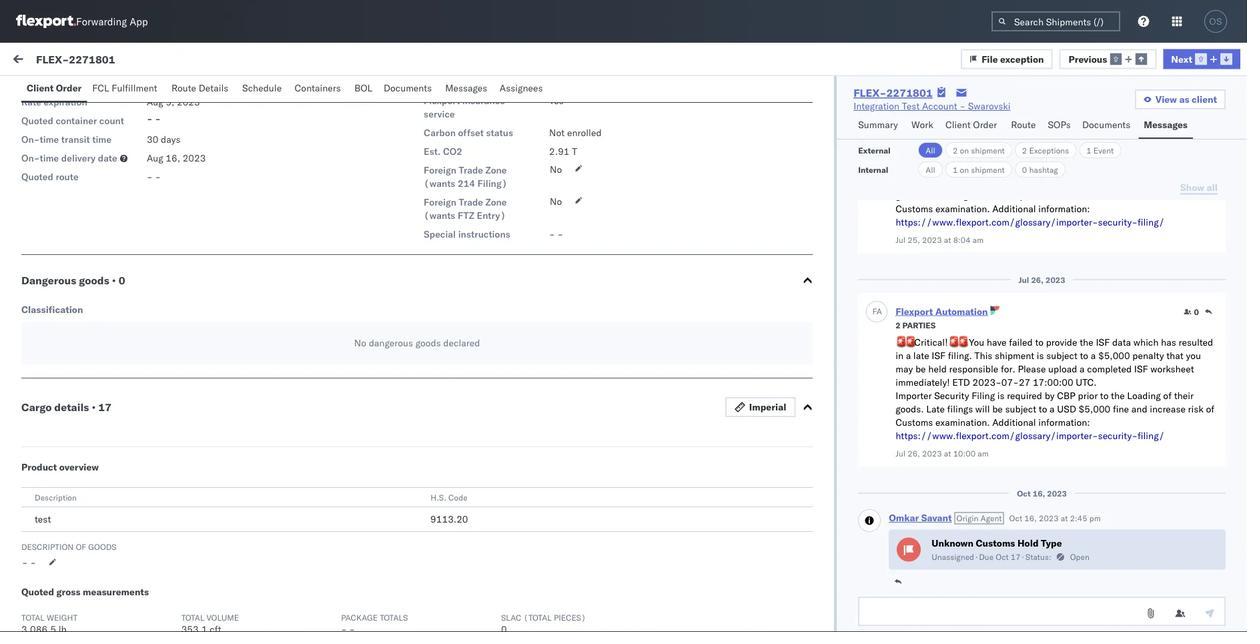 Task type: describe. For each thing, give the bounding box(es) containing it.
1 vertical spatial flex-2271801
[[854, 86, 933, 99]]

1 oct 26, 2023, 2:45 pm pdt from the top
[[425, 169, 544, 180]]

pdt for devan
[[527, 169, 544, 180]]

often
[[370, 254, 392, 266]]

0 horizontal spatial messages button
[[440, 76, 495, 102]]

external for external (0)
[[21, 85, 56, 96]]

- - for quoted container count
[[147, 113, 161, 125]]

30 days
[[147, 134, 181, 145]]

oct down the unknown customs hold type
[[996, 553, 1009, 563]]

2 2023, from the top
[[459, 255, 485, 267]]

2 vertical spatial no
[[354, 337, 367, 349]]

data
[[1113, 337, 1132, 349]]

0 vertical spatial goods
[[79, 274, 109, 287]]

quoted route
[[21, 171, 79, 183]]

0 vertical spatial 2:45
[[488, 169, 508, 180]]

contract
[[56, 77, 92, 89]]

description of goods
[[21, 542, 117, 552]]

goods. inside "their goods. late filings will be subject to a usd $5,000 fine and increase risk of customs examination. additional information:"
[[896, 190, 924, 202]]

to right prior
[[1101, 390, 1109, 402]]

2 oct 26, 2023, 2:45 pm pdt from the top
[[425, 255, 544, 267]]

is inside 🚨🚨critical!🚨🚨 you have failed to provide the isf data which has resulted in a late isf filing. this shipment is subject to a $5,000 penalty that you may be held responsible for. please upload a completed isf worksheet immediately! etd 2023-07-27 17:00:00 utc.
[[1037, 350, 1045, 362]]

• for cargo details
[[92, 401, 96, 414]]

route
[[56, 171, 79, 183]]

exceptions
[[1030, 145, 1070, 155]]

flex- up responsible
[[972, 342, 1000, 354]]

when
[[71, 268, 94, 279]]

omkar up exception:
[[65, 145, 93, 156]]

2 vertical spatial isf
[[1135, 364, 1149, 375]]

omkar savant for availability
[[65, 318, 124, 330]]

exception:
[[42, 168, 90, 179]]

1 for 1 event
[[1087, 145, 1092, 155]]

subject inside importer security filing is required by cbp prior to the loading of their goods. late filings will be subject to a usd $5,000 fine and increase risk of customs examination. additional information: https://www.flexport.com/glossary/importer-security-filing/
[[1006, 404, 1037, 415]]

omkar down classification
[[65, 318, 93, 330]]

time up date
[[92, 134, 112, 145]]

1 horizontal spatial you
[[111, 254, 126, 266]]

1 vertical spatial documents button
[[1078, 113, 1139, 139]]

0 vertical spatial your
[[148, 254, 167, 266]]

view as client
[[1156, 93, 1218, 105]]

has inside 🚨🚨critical!🚨🚨 you have failed to provide the isf data which has resulted in a late isf filing. this shipment is subject to a $5,000 penalty that you may be held responsible for. please upload a completed isf worksheet immediately! etd 2023-07-27 17:00:00 utc.
[[1162, 337, 1177, 349]]

enrolled
[[567, 127, 602, 139]]

cbp for importer security filing is required by cbp
[[1058, 177, 1076, 188]]

2023 for aug 5, 2023
[[177, 96, 200, 108]]

on for 1
[[960, 165, 970, 175]]

3 s from the top
[[49, 413, 53, 421]]

package
[[341, 613, 378, 623]]

at for 2:45
[[1062, 514, 1069, 524]]

failed
[[1010, 337, 1033, 349]]

client order for the 'client order' button to the top
[[27, 82, 82, 94]]

flex- up 10:00 at the bottom right of page
[[972, 422, 1000, 434]]

on- for on-time delivery date
[[21, 152, 40, 164]]

1 event
[[1087, 145, 1115, 155]]

route details
[[172, 82, 229, 94]]

flexport insurance service
[[424, 95, 505, 120]]

time for delivery
[[40, 152, 59, 164]]

flexport. image
[[16, 15, 76, 28]]

the inside importer security filing is required by cbp prior to the loading of their goods. late filings will be subject to a usd $5,000 fine and increase risk of customs examination. additional information: https://www.flexport.com/glossary/importer-security-filing/
[[1112, 390, 1126, 402]]

is for importer security filing is required by cbp
[[998, 177, 1005, 188]]

0 vertical spatial isf
[[1097, 337, 1111, 349]]

1 horizontal spatial 2271801
[[887, 86, 933, 99]]

importer security filing is required by cbp prior to the loading of their goods. late filings will be subject to a usd $5,000 fine and increase risk of customs examination. additional information: https://www.flexport.com/glossary/importer-security-filing/
[[896, 390, 1215, 442]]

subject inside 🚨🚨critical!🚨🚨 you have failed to provide the isf data which has resulted in a late isf filing. this shipment is subject to a $5,000 penalty that you may be held responsible for. please upload a completed isf worksheet immediately! etd 2023-07-27 17:00:00 utc.
[[1047, 350, 1078, 362]]

1 security- from the top
[[1099, 217, 1138, 228]]

214
[[458, 178, 475, 189]]

0 vertical spatial client order button
[[21, 76, 87, 102]]

penalty
[[1133, 350, 1165, 362]]

will inside importer security filing is required by cbp prior to the loading of their goods. late filings will be subject to a usd $5,000 fine and increase risk of customs examination. additional information: https://www.flexport.com/glossary/importer-security-filing/
[[976, 404, 990, 415]]

foreign trade zone (wants ftz entry)
[[424, 196, 507, 221]]

2 for on shipment
[[953, 145, 958, 155]]

swarovski
[[969, 100, 1011, 112]]

flexport automation
[[896, 306, 989, 317]]

0 for 0
[[1195, 307, 1200, 317]]

shipment for 1 on shipment
[[972, 165, 1005, 175]]

2 flex- 458574 from the top
[[972, 255, 1035, 267]]

oct up oct 16, 2023 at 2:45 pm at right
[[1018, 489, 1031, 499]]

security- inside importer security filing is required by cbp prior to the loading of their goods. late filings will be subject to a usd $5,000 fine and increase risk of customs examination. additional information: https://www.flexport.com/glossary/importer-security-filing/
[[1099, 430, 1138, 442]]

h.s.
[[431, 492, 447, 502]]

responsible
[[950, 364, 999, 375]]

3 omkar savant from the top
[[65, 412, 124, 423]]

increase inside "their goods. late filings will be subject to a usd $5,000 fine and increase risk of customs examination. additional information:"
[[1151, 190, 1186, 202]]

2023, for devan
[[459, 169, 485, 180]]

to down 17:00:00
[[1039, 404, 1048, 415]]

product
[[21, 461, 57, 473]]

time for transit
[[40, 134, 59, 145]]

type
[[1042, 537, 1063, 549]]

$5,000 inside importer security filing is required by cbp prior to the loading of their goods. late filings will be subject to a usd $5,000 fine and increase risk of customs examination. additional information: https://www.flexport.com/glossary/importer-security-filing/
[[1079, 404, 1111, 415]]

been
[[288, 254, 309, 266]]

- - for special instructions
[[550, 228, 564, 240]]

quoted gross measurements
[[21, 586, 149, 598]]

3 o from the top
[[44, 413, 49, 421]]

8:04
[[954, 235, 971, 245]]

s for availability
[[49, 320, 53, 328]]

no dangerous goods declared
[[354, 337, 480, 349]]

2023 for jul 26, 2023 at 10:00 am
[[923, 449, 943, 459]]

integration
[[854, 100, 900, 112]]

insurance
[[463, 95, 505, 107]]

a up completed
[[1092, 350, 1097, 362]]

risk inside importer security filing is required by cbp prior to the loading of their goods. late filings will be subject to a usd $5,000 fine and increase risk of customs examination. additional information: https://www.flexport.com/glossary/importer-security-filing/
[[1189, 404, 1204, 415]]

https://www.flexport.com/glossary/importer-security-filing/
[[896, 217, 1165, 228]]

be inside 🚨🚨critical!🚨🚨 you have failed to provide the isf data which has resulted in a late isf filing. this shipment is subject to a $5,000 penalty that you may be held responsible for. please upload a completed isf worksheet immediately! etd 2023-07-27 17:00:00 utc.
[[916, 364, 926, 375]]

1 vertical spatial 0
[[119, 274, 125, 287]]

to right failed
[[1036, 337, 1044, 349]]

additional inside "their goods. late filings will be subject to a usd $5,000 fine and increase risk of customs examination. additional information:"
[[993, 203, 1037, 215]]

flex- right my
[[36, 52, 69, 66]]

applied
[[263, 55, 295, 66]]

omkar savant button
[[889, 512, 952, 524]]

26, left 2:44 at the left of the page
[[442, 342, 457, 354]]

resize handle column header for time
[[676, 112, 692, 466]]

oct left declared
[[425, 342, 440, 354]]

o for exception:
[[44, 146, 49, 154]]

filing/ inside importer security filing is required by cbp prior to the loading of their goods. late filings will be subject to a usd $5,000 fine and increase risk of customs examination. additional information: https://www.flexport.com/glossary/importer-security-filing/
[[1138, 430, 1165, 442]]

message button
[[157, 43, 224, 79]]

required for importer security filing is required by cbp prior to the loading of their goods. late filings will be subject to a usd $5,000 fine and increase risk of customs examination. additional information: https://www.flexport.com/glossary/importer-security-filing/
[[1008, 390, 1043, 402]]

etd
[[953, 377, 971, 389]]

security for importer security filing is required by cbp
[[935, 177, 970, 188]]

service
[[424, 108, 455, 120]]

- - for quoted contract number
[[147, 77, 161, 89]]

3 resize handle column header from the left
[[950, 112, 966, 466]]

s for exception:
[[49, 146, 53, 154]]

you
[[970, 337, 985, 349]]

1 vertical spatial 2:45
[[488, 255, 508, 267]]

risk inside "their goods. late filings will be subject to a usd $5,000 fine and increase risk of customs examination. additional information:"
[[1189, 190, 1204, 202]]

shipment for 2 on shipment
[[972, 145, 1005, 155]]

item/shipment
[[1022, 116, 1077, 126]]

o s for availability
[[44, 320, 53, 328]]

all button for 2
[[919, 142, 943, 158]]

2023 for oct 16, 2023
[[1048, 489, 1068, 499]]

1 filing/ from the top
[[1138, 217, 1165, 228]]

savant right details
[[95, 412, 124, 423]]

0 vertical spatial delay
[[175, 168, 200, 179]]

and inside importer security filing is required by cbp prior to the loading of their goods. late filings will be subject to a usd $5,000 fine and increase risk of customs examination. additional information: https://www.flexport.com/glossary/importer-security-filing/
[[1132, 404, 1148, 415]]

may
[[896, 364, 914, 375]]

all for 2
[[926, 145, 936, 155]]

1 https://www.flexport.com/glossary/importer-security-filing/ link from the top
[[896, 217, 1165, 228]]

be inside importer security filing is required by cbp prior to the loading of their goods. late filings will be subject to a usd $5,000 fine and increase risk of customs examination. additional information: https://www.flexport.com/glossary/importer-security-filing/
[[993, 404, 1003, 415]]

0 for 0 hashtag
[[1023, 165, 1028, 175]]

examination. inside importer security filing is required by cbp prior to the loading of their goods. late filings will be subject to a usd $5,000 fine and increase risk of customs examination. additional information: https://www.flexport.com/glossary/importer-security-filing/
[[936, 417, 991, 429]]

25,
[[908, 235, 921, 245]]

2023 for aug 16, 2023
[[183, 152, 206, 164]]

oct down est.
[[425, 169, 440, 180]]

carbon offset status
[[424, 127, 513, 139]]

2.91 t
[[550, 146, 578, 157]]

2 https://www.flexport.com/glossary/importer-security-filing/ link from the top
[[896, 430, 1165, 442]]

t
[[572, 146, 578, 157]]

code
[[449, 492, 468, 502]]

increase inside importer security filing is required by cbp prior to the loading of their goods. late filings will be subject to a usd $5,000 fine and increase risk of customs examination. additional information: https://www.flexport.com/glossary/importer-security-filing/
[[1151, 404, 1186, 415]]

slac
[[501, 613, 522, 623]]

importer for importer security filing is required by cbp
[[896, 177, 932, 188]]

savant up warehouse
[[95, 145, 124, 156]]

gross
[[56, 586, 81, 598]]

goods for description of goods
[[88, 542, 117, 552]]

16, for oct 16, 2023 at 2:45 pm
[[1025, 514, 1037, 524]]

this inside 🚨🚨critical!🚨🚨 you have failed to provide the isf data which has resulted in a late isf filing. this shipment is subject to a $5,000 penalty that you may be held responsible for. please upload a completed isf worksheet immediately! etd 2023-07-27 17:00:00 utc.
[[975, 350, 993, 362]]

late inside "their goods. late filings will be subject to a usd $5,000 fine and increase risk of customs examination. additional information:"
[[927, 190, 945, 202]]

automation
[[936, 306, 989, 317]]

omkar right cargo
[[65, 412, 93, 423]]

filing for importer security filing is required by cbp
[[972, 177, 996, 188]]

importer for importer security filing is required by cbp prior to the loading of their goods. late filings will be subject to a usd $5,000 fine and increase risk of customs examination. additional information: https://www.flexport.com/glossary/importer-security-filing/
[[896, 390, 932, 402]]

(wants for foreign trade zone (wants 214 filing)
[[424, 178, 456, 189]]

late inside importer security filing is required by cbp prior to the loading of their goods. late filings will be subject to a usd $5,000 fine and increase risk of customs examination. additional information: https://www.flexport.com/glossary/importer-security-filing/
[[927, 404, 945, 415]]

fulfillment
[[112, 82, 157, 94]]

usd inside "their goods. late filings will be subject to a usd $5,000 fine and increase risk of customs examination. additional information:"
[[1058, 190, 1077, 202]]

utc.
[[1077, 377, 1097, 389]]

additional inside importer security filing is required by cbp prior to the loading of their goods. late filings will be subject to a usd $5,000 fine and increase risk of customs examination. additional information: https://www.flexport.com/glossary/importer-security-filing/
[[993, 417, 1037, 429]]

message for message button
[[162, 55, 201, 66]]

date
[[98, 152, 117, 164]]

order for the 'client order' button to the bottom
[[974, 119, 998, 131]]

0 horizontal spatial your
[[71, 281, 90, 293]]

information: inside "their goods. late filings will be subject to a usd $5,000 fine and increase risk of customs examination. additional information:"
[[1039, 203, 1091, 215]]

🚨🚨critical!🚨🚨
[[896, 337, 967, 349]]

1 458574 from the top
[[1000, 169, 1035, 180]]

forwarding
[[76, 15, 127, 28]]

f a
[[873, 307, 883, 317]]

total for total volume
[[181, 613, 205, 623]]

declared
[[444, 337, 480, 349]]

- - for quoted route
[[147, 171, 161, 183]]

app
[[130, 15, 148, 28]]

details
[[199, 82, 229, 94]]

jul 26, 2023
[[1019, 275, 1066, 285]]

os button
[[1201, 6, 1232, 37]]

26, left 10:00 at the bottom right of page
[[908, 449, 921, 459]]

aug for aug 5, 2023
[[147, 96, 163, 108]]

information: inside importer security filing is required by cbp prior to the loading of their goods. late filings will be subject to a usd $5,000 fine and increase risk of customs examination. additional information: https://www.flexport.com/glossary/importer-security-filing/
[[1039, 417, 1091, 429]]

examination. inside "their goods. late filings will be subject to a usd $5,000 fine and increase risk of customs examination. additional information:"
[[936, 203, 991, 215]]

1 vertical spatial client order button
[[941, 113, 1006, 139]]

flex-2271801 link
[[854, 86, 933, 99]]

0 horizontal spatial flex-2271801
[[36, 52, 115, 66]]

2023 for oct 16, 2023 at 2:45 pm
[[1040, 514, 1059, 524]]

o for availability
[[44, 320, 49, 328]]

1 vertical spatial internal
[[859, 165, 889, 175]]

omkar left the origin
[[889, 512, 920, 524]]

will inside "their goods. late filings will be subject to a usd $5,000 fine and increase risk of customs examination. additional information:"
[[976, 190, 990, 202]]

and inside "their goods. late filings will be subject to a usd $5,000 fine and increase risk of customs examination. additional information:"
[[1132, 190, 1148, 202]]

flex- up integration
[[854, 86, 887, 99]]

flexport automation button
[[896, 306, 989, 317]]

bol
[[355, 82, 373, 94]]

1 flex- 458574 from the top
[[972, 169, 1035, 180]]

0 horizontal spatial isf
[[932, 350, 946, 362]]

worksheet
[[1151, 364, 1195, 375]]

imperial
[[750, 401, 787, 413]]

3 o s from the top
[[44, 413, 53, 421]]

2 458574 from the top
[[1000, 255, 1035, 267]]

omkar savant origin agent
[[889, 512, 1003, 524]]

a
[[877, 307, 883, 317]]

route button
[[1006, 113, 1043, 139]]

quoted for quoted container count
[[21, 115, 53, 127]]

hashtag
[[1030, 165, 1059, 175]]

previous
[[1069, 53, 1108, 65]]

$5,000 inside "their goods. late filings will be subject to a usd $5,000 fine and increase risk of customs examination. additional information:"
[[1079, 190, 1111, 202]]

internal (0)
[[90, 85, 142, 96]]

16, for oct 16, 2023
[[1033, 489, 1046, 499]]

route for route details
[[172, 82, 196, 94]]

status:
[[1026, 553, 1052, 563]]

2 vertical spatial customs
[[976, 537, 1016, 549]]

at for 10:00
[[945, 449, 952, 459]]

offset
[[458, 127, 484, 139]]

4 458574 from the top
[[1000, 422, 1035, 434]]

flex- down jul 25, 2023 at 8:04 am
[[972, 255, 1000, 267]]

unloading
[[96, 268, 138, 279]]

savant up 'unknown'
[[922, 512, 952, 524]]

- inside integration test account - swarovski link
[[960, 100, 966, 112]]

late
[[914, 350, 930, 362]]

slac (total pieces)
[[501, 613, 586, 623]]

that inside 🚨🚨critical!🚨🚨 you have failed to provide the isf data which has resulted in a late isf filing. this shipment is subject to a $5,000 penalty that you may be held responsible for. please upload a completed isf worksheet immediately! etd 2023-07-27 17:00:00 utc.
[[1167, 350, 1184, 362]]

0 horizontal spatial 1
[[233, 55, 238, 66]]

k
[[214, 254, 220, 266]]

documents for documents button to the left
[[384, 82, 432, 94]]

oct down special
[[425, 255, 440, 267]]

not enrolled
[[550, 127, 602, 139]]

loading
[[1128, 390, 1162, 402]]

filing)
[[478, 178, 508, 189]]

parties
[[903, 320, 936, 331]]

• for dangerous goods
[[112, 274, 116, 287]]



Task type: locate. For each thing, give the bounding box(es) containing it.
goods. down immediately!
[[896, 404, 924, 415]]

1 horizontal spatial work
[[1003, 116, 1020, 126]]

0 vertical spatial omkar savant
[[65, 145, 124, 156]]

security-
[[1099, 217, 1138, 228], [1099, 430, 1138, 442]]

0 vertical spatial all
[[926, 145, 936, 155]]

1 all from the top
[[926, 145, 936, 155]]

2 (0) from the left
[[125, 85, 142, 96]]

3 458574 from the top
[[1000, 342, 1035, 354]]

work for related
[[1003, 116, 1020, 126]]

foreign inside foreign trade zone (wants ftz entry)
[[424, 196, 457, 208]]

overview
[[59, 461, 99, 473]]

1 vertical spatial security
[[935, 390, 970, 402]]

is down "1 on shipment"
[[998, 177, 1005, 188]]

late
[[927, 190, 945, 202], [927, 404, 945, 415]]

2 vertical spatial 0
[[1195, 307, 1200, 317]]

1 vertical spatial delay
[[368, 341, 393, 353]]

1 vertical spatial has
[[1162, 337, 1177, 349]]

required for importer security filing is required by cbp
[[1008, 177, 1043, 188]]

27
[[1019, 377, 1031, 389]]

2 additional from the top
[[993, 417, 1037, 429]]

2023 for jul 26, 2023
[[1046, 275, 1066, 285]]

shipment inside 🚨🚨critical!🚨🚨 you have failed to provide the isf data which has resulted in a late isf filing. this shipment is subject to a $5,000 penalty that you may be held responsible for. please upload a completed isf worksheet immediately! etd 2023-07-27 17:00:00 utc.
[[996, 350, 1035, 362]]

cbp inside importer security filing is required by cbp prior to the loading of their goods. late filings will be subject to a usd $5,000 fine and increase risk of customs examination. additional information: https://www.flexport.com/glossary/importer-security-filing/
[[1058, 390, 1076, 402]]

2 importer from the top
[[896, 390, 932, 402]]

2 o s from the top
[[44, 320, 53, 328]]

2271801
[[69, 52, 115, 66], [887, 86, 933, 99]]

required inside importer security filing is required by cbp prior to the loading of their goods. late filings will be subject to a usd $5,000 fine and increase risk of customs examination. additional information: https://www.flexport.com/glossary/importer-security-filing/
[[1008, 390, 1043, 402]]

integration test account - swarovski
[[854, 100, 1011, 112]]

at for 8:04
[[945, 235, 952, 245]]

filings inside "their goods. late filings will be subject to a usd $5,000 fine and increase risk of customs examination. additional information:"
[[948, 190, 974, 202]]

0 horizontal spatial 0
[[119, 274, 125, 287]]

trade inside foreign trade zone (wants 214 filing)
[[459, 164, 483, 176]]

client for the 'client order' button to the bottom
[[946, 119, 971, 131]]

1 security from the top
[[935, 177, 970, 188]]

usd down 17:00:00
[[1058, 404, 1077, 415]]

2 vertical spatial 1
[[953, 165, 958, 175]]

1 their from the top
[[1175, 177, 1194, 188]]

1 examination. from the top
[[936, 203, 991, 215]]

filings inside importer security filing is required by cbp prior to the loading of their goods. late filings will be subject to a usd $5,000 fine and increase risk of customs examination. additional information: https://www.flexport.com/glossary/importer-security-filing/
[[948, 404, 974, 415]]

17:00:00
[[1034, 377, 1074, 389]]

2 fine from the top
[[1114, 404, 1130, 415]]

(0) inside external (0) 'button'
[[59, 85, 76, 96]]

458574
[[1000, 169, 1035, 180], [1000, 255, 1035, 267], [1000, 342, 1035, 354], [1000, 422, 1035, 434]]

(0) inside internal (0) button
[[125, 85, 142, 96]]

17 for unassigned due oct 17
[[1011, 553, 1021, 563]]

5,
[[166, 96, 174, 108]]

2 exceptions
[[1023, 145, 1070, 155]]

2 usd from the top
[[1058, 404, 1077, 415]]

2 parties button
[[896, 319, 936, 331]]

a up utc.
[[1080, 364, 1085, 375]]

1 omkar savant from the top
[[65, 145, 124, 156]]

2 s from the top
[[49, 320, 53, 328]]

order for the 'client order' button to the top
[[56, 82, 82, 94]]

zone for foreign trade zone (wants 214 filing)
[[486, 164, 507, 176]]

sops
[[1049, 119, 1072, 131]]

2 and from the top
[[1132, 404, 1148, 415]]

1 vertical spatial o
[[44, 320, 49, 328]]

1 horizontal spatial flex-2271801
[[854, 86, 933, 99]]

customs inside importer security filing is required by cbp prior to the loading of their goods. late filings will be subject to a usd $5,000 fine and increase risk of customs examination. additional information: https://www.flexport.com/glossary/importer-security-filing/
[[896, 417, 934, 429]]

assignees button
[[495, 76, 551, 102]]

jul down "https://www.flexport.com/glossary/importer-security-filing/"
[[1019, 275, 1030, 285]]

at
[[945, 235, 952, 245], [945, 449, 952, 459], [1062, 514, 1069, 524]]

weight
[[47, 613, 78, 623]]

route up aug 5, 2023 on the top of page
[[172, 82, 196, 94]]

are
[[56, 254, 69, 266]]

4 quoted from the top
[[21, 586, 54, 598]]

0 vertical spatial 17
[[98, 401, 112, 414]]

schedule
[[242, 82, 282, 94]]

oct right agent
[[1010, 514, 1023, 524]]

2 all from the top
[[926, 165, 936, 175]]

1 horizontal spatial route
[[1012, 119, 1036, 131]]

resulted
[[1179, 337, 1214, 349]]

update
[[40, 294, 70, 306]]

o s down classification
[[44, 320, 53, 328]]

1 o s from the top
[[44, 146, 53, 154]]

2 filings from the top
[[948, 404, 974, 415]]

2 cbp from the top
[[1058, 390, 1076, 402]]

1 vertical spatial foreign
[[424, 196, 457, 208]]

1 left the event
[[1087, 145, 1092, 155]]

a down 17:00:00
[[1050, 404, 1055, 415]]

provide
[[1047, 337, 1078, 349]]

sops button
[[1043, 113, 1078, 139]]

1 vertical spatial 17
[[1011, 553, 1021, 563]]

0 vertical spatial on
[[960, 145, 970, 155]]

documents for bottommost documents button
[[1083, 119, 1131, 131]]

resize handle column header
[[403, 112, 419, 466], [676, 112, 692, 466], [950, 112, 966, 466], [1224, 112, 1240, 466]]

(0) for external (0)
[[59, 85, 76, 96]]

0 horizontal spatial this
[[350, 254, 368, 266]]

1 right |
[[233, 55, 238, 66]]

filing for importer security filing is required by cbp prior to the loading of their goods. late filings will be subject to a usd $5,000 fine and increase risk of customs examination. additional information: https://www.flexport.com/glossary/importer-security-filing/
[[972, 390, 996, 402]]

0 vertical spatial security-
[[1099, 217, 1138, 228]]

aug left 5,
[[147, 96, 163, 108]]

17 right details
[[98, 401, 112, 414]]

aug for aug 16, 2023
[[147, 152, 163, 164]]

0 vertical spatial filing/
[[1138, 217, 1165, 228]]

your down when
[[71, 281, 90, 293]]

0 vertical spatial importer
[[896, 177, 932, 188]]

that inside the we are notifying you that your shipment, k & k, devan has been delayed. this often occurs when unloading impact your shipment's update you
[[129, 254, 146, 266]]

jul for jul 26, 2023
[[1019, 275, 1030, 285]]

is for importer security filing is required by cbp prior to the loading of their goods. late filings will be subject to a usd $5,000 fine and increase risk of customs examination. additional information: https://www.flexport.com/glossary/importer-security-filing/
[[998, 390, 1005, 402]]

0 vertical spatial on-
[[21, 134, 40, 145]]

26, down "https://www.flexport.com/glossary/importer-security-filing/"
[[1032, 275, 1044, 285]]

goods. up the 25,
[[896, 190, 924, 202]]

1 total from the left
[[21, 613, 45, 623]]

of inside "their goods. late filings will be subject to a usd $5,000 fine and increase risk of customs examination. additional information:"
[[1207, 190, 1215, 202]]

https://www.flexport.com/glossary/importer- inside importer security filing is required by cbp prior to the loading of their goods. late filings will be subject to a usd $5,000 fine and increase risk of customs examination. additional information: https://www.flexport.com/glossary/importer-security-filing/
[[896, 430, 1099, 442]]

0 vertical spatial their
[[1175, 177, 1194, 188]]

0 vertical spatial filings
[[948, 190, 974, 202]]

1 vertical spatial •
[[92, 401, 96, 414]]

16,
[[166, 152, 180, 164], [1033, 489, 1046, 499], [1025, 514, 1037, 524]]

total for total weight
[[21, 613, 45, 623]]

0 horizontal spatial work
[[38, 51, 73, 70]]

o s up @
[[44, 413, 53, 421]]

work for my
[[38, 51, 73, 70]]

shipment,
[[169, 254, 211, 266]]

0 horizontal spatial route
[[172, 82, 196, 94]]

1 for 1 on shipment
[[953, 165, 958, 175]]

no for foreign trade zone (wants ftz entry)
[[550, 196, 562, 207]]

on- up quoted route
[[21, 152, 40, 164]]

0 horizontal spatial 2
[[896, 320, 901, 331]]

count
[[99, 115, 124, 127]]

import work button
[[94, 43, 157, 79]]

rate expiration
[[21, 96, 87, 108]]

zone inside foreign trade zone (wants ftz entry)
[[486, 196, 507, 208]]

Search Shipments (/) text field
[[992, 11, 1121, 31]]

cbp for importer security filing is required by cbp prior to the loading of their goods. late filings will be subject to a usd $5,000 fine and increase risk of customs examination. additional information: https://www.flexport.com/glossary/importer-security-filing/
[[1058, 390, 1076, 402]]

message for message list
[[155, 85, 194, 96]]

1 vertical spatial $5,000
[[1099, 350, 1131, 362]]

messages for bottom messages button
[[1145, 119, 1188, 131]]

their inside importer security filing is required by cbp prior to the loading of their goods. late filings will be subject to a usd $5,000 fine and increase risk of customs examination. additional information: https://www.flexport.com/glossary/importer-security-filing/
[[1175, 390, 1194, 402]]

late down immediately!
[[927, 404, 945, 415]]

delayed.
[[311, 254, 347, 266]]

• right details
[[92, 401, 96, 414]]

savant down shipment's
[[95, 318, 124, 330]]

you up unloading
[[111, 254, 126, 266]]

0 vertical spatial 2023,
[[459, 169, 485, 180]]

internal inside button
[[90, 85, 122, 96]]

fine inside importer security filing is required by cbp prior to the loading of their goods. late filings will be subject to a usd $5,000 fine and increase risk of customs examination. additional information: https://www.flexport.com/glossary/importer-security-filing/
[[1114, 404, 1130, 415]]

message list
[[155, 85, 213, 96]]

2 will from the top
[[976, 404, 990, 415]]

not
[[550, 127, 565, 139]]

1 horizontal spatial messages
[[1145, 119, 1188, 131]]

0 horizontal spatial work
[[129, 55, 151, 66]]

volume
[[207, 613, 239, 623]]

upload
[[1049, 364, 1078, 375]]

0 vertical spatial subject
[[1006, 190, 1037, 202]]

has right "which"
[[1162, 337, 1177, 349]]

co2
[[443, 146, 463, 157]]

2 required from the top
[[1008, 390, 1043, 402]]

3 pm from the top
[[510, 342, 524, 354]]

trade inside foreign trade zone (wants ftz entry)
[[459, 196, 483, 208]]

16, up oct 16, 2023 at 2:45 pm at right
[[1033, 489, 1046, 499]]

2 vertical spatial be
[[993, 404, 1003, 415]]

2 horizontal spatial you
[[1187, 350, 1202, 362]]

1 2023, from the top
[[459, 169, 485, 180]]

1 resize handle column header from the left
[[403, 112, 419, 466]]

2 information: from the top
[[1039, 417, 1091, 429]]

• right when
[[112, 274, 116, 287]]

1 additional from the top
[[993, 203, 1037, 215]]

2 their from the top
[[1175, 390, 1194, 402]]

0 vertical spatial aug
[[147, 96, 163, 108]]

26, left 214
[[442, 169, 457, 180]]

be inside "their goods. late filings will be subject to a usd $5,000 fine and increase risk of customs examination. additional information:"
[[993, 190, 1003, 202]]

1 horizontal spatial 0
[[1023, 165, 1028, 175]]

quoted for quoted contract number
[[21, 77, 53, 89]]

1 pdt from the top
[[527, 169, 544, 180]]

1 vertical spatial messages button
[[1139, 113, 1194, 139]]

1 on- from the top
[[21, 134, 40, 145]]

https://www.flexport.com/glossary/importer-security-filing/ link down "their goods. late filings will be subject to a usd $5,000 fine and increase risk of customs examination. additional information:"
[[896, 217, 1165, 228]]

2 for exceptions
[[1023, 145, 1028, 155]]

1 vertical spatial and
[[1132, 404, 1148, 415]]

omkar
[[65, 145, 93, 156], [65, 318, 93, 330], [65, 412, 93, 423], [889, 512, 920, 524]]

work up contract
[[38, 51, 73, 70]]

unassigned
[[932, 553, 975, 563]]

1 zone from the top
[[486, 164, 507, 176]]

fcl fulfillment
[[92, 82, 157, 94]]

9113.20
[[431, 513, 468, 525]]

1
[[233, 55, 238, 66], [1087, 145, 1092, 155], [953, 165, 958, 175]]

1 horizontal spatial client order
[[946, 119, 998, 131]]

1 vertical spatial examination.
[[936, 417, 991, 429]]

previous button
[[1060, 49, 1157, 69]]

0 vertical spatial usd
[[1058, 190, 1077, 202]]

2 quoted from the top
[[21, 115, 53, 127]]

2 all button from the top
[[919, 162, 943, 178]]

0 vertical spatial am
[[973, 235, 984, 245]]

no for foreign trade zone (wants 214 filing)
[[550, 164, 562, 175]]

is inside importer security filing is required by cbp prior to the loading of their goods. late filings will be subject to a usd $5,000 fine and increase risk of customs examination. additional information: https://www.flexport.com/glossary/importer-security-filing/
[[998, 390, 1005, 402]]

17 for cargo details • 17
[[98, 401, 112, 414]]

order
[[56, 82, 82, 94], [974, 119, 998, 131]]

2 vertical spatial 16,
[[1025, 514, 1037, 524]]

1 fine from the top
[[1114, 190, 1130, 202]]

0 horizontal spatial •
[[92, 401, 96, 414]]

0 vertical spatial documents
[[384, 82, 432, 94]]

3 pdt from the top
[[527, 342, 544, 354]]

zone up entry) at the top
[[486, 196, 507, 208]]

None text field
[[859, 597, 1227, 626]]

0 horizontal spatial documents button
[[378, 76, 440, 102]]

1 information: from the top
[[1039, 203, 1091, 215]]

1 by from the top
[[1045, 177, 1055, 188]]

flexport up service
[[424, 95, 460, 107]]

2:45 down instructions
[[488, 255, 508, 267]]

pm
[[1090, 514, 1102, 524]]

be down importer security filing is required by cbp
[[993, 190, 1003, 202]]

omkar savant for exception:
[[65, 145, 124, 156]]

0 vertical spatial (wants
[[424, 178, 456, 189]]

import
[[99, 55, 127, 66]]

you inside 🚨🚨critical!🚨🚨 you have failed to provide the isf data which has resulted in a late isf filing. this shipment is subject to a $5,000 penalty that you may be held responsible for. please upload a completed isf worksheet immediately! etd 2023-07-27 17:00:00 utc.
[[1187, 350, 1202, 362]]

to inside "their goods. late filings will be subject to a usd $5,000 fine and increase risk of customs examination. additional information:"
[[1039, 190, 1048, 202]]

importer down work button
[[896, 177, 932, 188]]

flexport for flexport insurance service
[[424, 95, 460, 107]]

(wants inside foreign trade zone (wants ftz entry)
[[424, 210, 456, 221]]

1 vertical spatial external
[[859, 145, 891, 155]]

increase
[[1151, 190, 1186, 202], [1151, 404, 1186, 415]]

os
[[1210, 16, 1223, 26]]

1 will from the top
[[976, 190, 990, 202]]

the left loading
[[1112, 390, 1126, 402]]

1 vertical spatial importer
[[896, 390, 932, 402]]

messages button
[[440, 76, 495, 102], [1139, 113, 1194, 139]]

by for importer security filing is required by cbp prior to the loading of their goods. late filings will be subject to a usd $5,000 fine and increase risk of customs examination. additional information: https://www.flexport.com/glossary/importer-security-filing/
[[1045, 390, 1055, 402]]

1 vertical spatial cbp
[[1058, 390, 1076, 402]]

subject down provide
[[1047, 350, 1078, 362]]

filing inside importer security filing is required by cbp prior to the loading of their goods. late filings will be subject to a usd $5,000 fine and increase risk of customs examination. additional information: https://www.flexport.com/glossary/importer-security-filing/
[[972, 390, 996, 402]]

customs inside "their goods. late filings will be subject to a usd $5,000 fine and increase risk of customs examination. additional information:"
[[896, 203, 934, 215]]

jul 25, 2023 at 8:04 am
[[896, 235, 984, 245]]

is down 07-
[[998, 390, 1005, 402]]

1 aug from the top
[[147, 96, 163, 108]]

1 goods. from the top
[[896, 190, 924, 202]]

zone inside foreign trade zone (wants 214 filing)
[[486, 164, 507, 176]]

2 resize handle column header from the left
[[676, 112, 692, 466]]

0 inside button
[[1195, 307, 1200, 317]]

2 vertical spatial subject
[[1006, 404, 1037, 415]]

that up worksheet
[[1167, 350, 1184, 362]]

schedule button
[[237, 76, 289, 102]]

trade for ftz
[[459, 196, 483, 208]]

goods for no dangerous goods declared
[[416, 337, 441, 349]]

information: up "https://www.flexport.com/glossary/importer-security-filing/"
[[1039, 203, 1091, 215]]

0 vertical spatial goods.
[[896, 190, 924, 202]]

has inside the we are notifying you that your shipment, k & k, devan has been delayed. this often occurs when unloading impact your shipment's update you
[[270, 254, 285, 266]]

aug 16, 2023
[[147, 152, 206, 164]]

devan
[[243, 254, 268, 266]]

2 pm from the top
[[510, 255, 524, 267]]

trade for 214
[[459, 164, 483, 176]]

0 vertical spatial no
[[550, 164, 562, 175]]

pdt for availability delay
[[527, 342, 544, 354]]

file exception
[[982, 53, 1045, 65]]

458574 up jul 26, 2023
[[1000, 255, 1035, 267]]

pm for devan
[[510, 169, 524, 180]]

2 inside 'button'
[[896, 320, 901, 331]]

importer down immediately!
[[896, 390, 932, 402]]

exception
[[1001, 53, 1045, 65]]

2 goods. from the top
[[896, 404, 924, 415]]

no
[[550, 164, 562, 175], [550, 196, 562, 207], [354, 337, 367, 349]]

o s for exception:
[[44, 146, 53, 154]]

1 horizontal spatial this
[[975, 350, 993, 362]]

| 1 filter applied
[[227, 55, 295, 66]]

2 late from the top
[[927, 404, 945, 415]]

at left 10:00 at the bottom right of page
[[945, 449, 952, 459]]

1 quoted from the top
[[21, 77, 53, 89]]

1 horizontal spatial client order button
[[941, 113, 1006, 139]]

2 vertical spatial goods
[[88, 542, 117, 552]]

2 security- from the top
[[1099, 430, 1138, 442]]

filing down 2023-
[[972, 390, 996, 402]]

2023, for availability delay
[[459, 342, 485, 354]]

resize handle column header for related work item/shipment
[[1224, 112, 1240, 466]]

2 filing from the top
[[972, 390, 996, 402]]

0 vertical spatial required
[[1008, 177, 1043, 188]]

import work
[[99, 55, 151, 66]]

documents up service
[[384, 82, 432, 94]]

0 vertical spatial trade
[[459, 164, 483, 176]]

on- down rate
[[21, 134, 40, 145]]

1 horizontal spatial messages button
[[1139, 113, 1194, 139]]

2023, left 2:44 at the left of the page
[[459, 342, 485, 354]]

usd inside importer security filing is required by cbp prior to the loading of their goods. late filings will be subject to a usd $5,000 fine and increase risk of customs examination. additional information: https://www.flexport.com/glossary/importer-security-filing/
[[1058, 404, 1077, 415]]

flexport for flexport automation
[[896, 306, 934, 317]]

am for jul 25, 2023 at 8:04 am
[[973, 235, 984, 245]]

h.s. code
[[431, 492, 468, 502]]

2023 for jul 25, 2023 at 8:04 am
[[923, 235, 943, 245]]

time up quoted route
[[40, 152, 59, 164]]

2 vertical spatial 2023,
[[459, 342, 485, 354]]

1 required from the top
[[1008, 177, 1043, 188]]

client order for the 'client order' button to the bottom
[[946, 119, 998, 131]]

2 security from the top
[[935, 390, 970, 402]]

(0) for internal (0)
[[125, 85, 142, 96]]

a down hashtag
[[1050, 190, 1055, 202]]

container
[[56, 115, 97, 127]]

-
[[147, 77, 153, 89], [155, 77, 161, 89], [960, 100, 966, 112], [147, 113, 153, 125], [155, 113, 161, 125], [147, 171, 153, 183], [155, 171, 161, 183], [550, 228, 555, 240], [558, 228, 564, 240], [698, 255, 704, 267], [22, 557, 28, 569], [30, 557, 36, 569]]

all for 1
[[926, 165, 936, 175]]

1 on shipment
[[953, 165, 1005, 175]]

2:45 right 214
[[488, 169, 508, 180]]

goods. inside importer security filing is required by cbp prior to the loading of their goods. late filings will be subject to a usd $5,000 fine and increase risk of customs examination. additional information: https://www.flexport.com/glossary/importer-security-filing/
[[896, 404, 924, 415]]

1 on from the top
[[960, 145, 970, 155]]

2 omkar savant from the top
[[65, 318, 124, 330]]

product overview
[[21, 461, 99, 473]]

flex- 458574 down 2 on shipment
[[972, 169, 1035, 180]]

2 total from the left
[[181, 613, 205, 623]]

1 o from the top
[[44, 146, 49, 154]]

0 horizontal spatial 17
[[98, 401, 112, 414]]

shipment up importer security filing is required by cbp
[[972, 165, 1005, 175]]

pm right filing)
[[510, 169, 524, 180]]

0 horizontal spatial you
[[72, 294, 87, 306]]

client for the 'client order' button to the top
[[27, 82, 54, 94]]

1 vertical spatial oct 26, 2023, 2:45 pm pdt
[[425, 255, 544, 267]]

(wants for foreign trade zone (wants ftz entry)
[[424, 210, 456, 221]]

work inside the import work button
[[129, 55, 151, 66]]

0 vertical spatial flexport
[[424, 95, 460, 107]]

fine down loading
[[1114, 404, 1130, 415]]

1 vertical spatial client
[[946, 119, 971, 131]]

2 on from the top
[[960, 165, 970, 175]]

$5,000 inside 🚨🚨critical!🚨🚨 you have failed to provide the isf data which has resulted in a late isf filing. this shipment is subject to a $5,000 penalty that you may be held responsible for. please upload a completed isf worksheet immediately! etd 2023-07-27 17:00:00 utc.
[[1099, 350, 1131, 362]]

this inside the we are notifying you that your shipment, k & k, devan has been delayed. this often occurs when unloading impact your shipment's update you
[[350, 254, 368, 266]]

late up jul 25, 2023 at 8:04 am
[[927, 190, 945, 202]]

0 vertical spatial at
[[945, 235, 952, 245]]

unknown
[[932, 537, 974, 549]]

documents button up service
[[378, 76, 440, 102]]

description up "test"
[[35, 492, 77, 502]]

2 trade from the top
[[459, 196, 483, 208]]

0 hashtag
[[1023, 165, 1059, 175]]

2 vertical spatial message
[[41, 116, 73, 126]]

0 vertical spatial flex-2271801
[[36, 52, 115, 66]]

route for route
[[1012, 119, 1036, 131]]

oct 26, 2023, 2:45 pm pdt
[[425, 169, 544, 180], [425, 255, 544, 267]]

subject inside "their goods. late filings will be subject to a usd $5,000 fine and increase risk of customs examination. additional information:"
[[1006, 190, 1037, 202]]

2 (wants from the top
[[424, 210, 456, 221]]

quoted for quoted route
[[21, 171, 53, 183]]

1 horizontal spatial work
[[912, 119, 934, 131]]

be down 2023-
[[993, 404, 1003, 415]]

subject down "27"
[[1006, 404, 1037, 415]]

1 vertical spatial pm
[[510, 255, 524, 267]]

0 vertical spatial examination.
[[936, 203, 991, 215]]

time left the transit
[[40, 134, 59, 145]]

0 horizontal spatial 2271801
[[69, 52, 115, 66]]

(wants inside foreign trade zone (wants 214 filing)
[[424, 178, 456, 189]]

2 filing/ from the top
[[1138, 430, 1165, 442]]

total volume
[[181, 613, 239, 623]]

package totals
[[341, 613, 408, 623]]

to down hashtag
[[1039, 190, 1048, 202]]

zone up filing)
[[486, 164, 507, 176]]

on for 2
[[960, 145, 970, 155]]

shipment up "1 on shipment"
[[972, 145, 1005, 155]]

will down importer security filing is required by cbp
[[976, 190, 990, 202]]

1 pm from the top
[[510, 169, 524, 180]]

additional up "https://www.flexport.com/glossary/importer-security-filing/"
[[993, 203, 1037, 215]]

security down etd
[[935, 390, 970, 402]]

0 vertical spatial filing
[[972, 177, 996, 188]]

a right in
[[906, 350, 912, 362]]

work inside work button
[[912, 119, 934, 131]]

next button
[[1164, 49, 1241, 69]]

1 and from the top
[[1132, 190, 1148, 202]]

0 horizontal spatial order
[[56, 82, 82, 94]]

foreign up special
[[424, 196, 457, 208]]

1 https://www.flexport.com/glossary/importer- from the top
[[896, 217, 1099, 228]]

2 risk from the top
[[1189, 404, 1204, 415]]

by inside importer security filing is required by cbp prior to the loading of their goods. late filings will be subject to a usd $5,000 fine and increase risk of customs examination. additional information: https://www.flexport.com/glossary/importer-security-filing/
[[1045, 390, 1055, 402]]

to up utc.
[[1081, 350, 1089, 362]]

foreign for foreign trade zone (wants ftz entry)
[[424, 196, 457, 208]]

foreign
[[424, 164, 457, 176], [424, 196, 457, 208]]

1 cbp from the top
[[1058, 177, 1076, 188]]

classification
[[21, 304, 83, 315]]

of
[[1207, 190, 1215, 202], [1164, 390, 1172, 402], [1207, 404, 1215, 415], [76, 542, 86, 552]]

work down integration test account - swarovski link
[[912, 119, 934, 131]]

3 flex- 458574 from the top
[[972, 342, 1035, 354]]

o s down on-time transit time
[[44, 146, 53, 154]]

2 vertical spatial $5,000
[[1079, 404, 1111, 415]]

security for importer security filing is required by cbp prior to the loading of their goods. late filings will be subject to a usd $5,000 fine and increase risk of customs examination. additional information: https://www.flexport.com/glossary/importer-security-filing/
[[935, 390, 970, 402]]

importer inside importer security filing is required by cbp prior to the loading of their goods. late filings will be subject to a usd $5,000 fine and increase risk of customs examination. additional information: https://www.flexport.com/glossary/importer-security-filing/
[[896, 390, 932, 402]]

(wants
[[424, 178, 456, 189], [424, 210, 456, 221]]

1 vertical spatial shipment
[[972, 165, 1005, 175]]

fine inside "their goods. late filings will be subject to a usd $5,000 fine and increase risk of customs examination. additional information:"
[[1114, 190, 1130, 202]]

trade up ftz at the top left
[[459, 196, 483, 208]]

2 vertical spatial 2:45
[[1071, 514, 1088, 524]]

1 trade from the top
[[459, 164, 483, 176]]

1 increase from the top
[[1151, 190, 1186, 202]]

k,
[[231, 254, 240, 266]]

2023,
[[459, 169, 485, 180], [459, 255, 485, 267], [459, 342, 485, 354]]

is up please
[[1037, 350, 1045, 362]]

2 by from the top
[[1045, 390, 1055, 402]]

3 quoted from the top
[[21, 171, 53, 183]]

o down on-time transit time
[[44, 146, 49, 154]]

1 (0) from the left
[[59, 85, 76, 96]]

2 pdt from the top
[[527, 255, 544, 267]]

1 vertical spatial documents
[[1083, 119, 1131, 131]]

description for description of goods
[[21, 542, 74, 552]]

2 parties
[[896, 320, 936, 331]]

2 o from the top
[[44, 320, 49, 328]]

o down classification
[[44, 320, 49, 328]]

2 foreign from the top
[[424, 196, 457, 208]]

1 vertical spatial additional
[[993, 417, 1037, 429]]

foreign for foreign trade zone (wants 214 filing)
[[424, 164, 457, 176]]

importer security filing is required by cbp
[[896, 177, 1076, 188]]

quoted for quoted gross measurements
[[21, 586, 54, 598]]

0 vertical spatial late
[[927, 190, 945, 202]]

has
[[270, 254, 285, 266], [1162, 337, 1177, 349]]

jul for jul 25, 2023 at 8:04 am
[[896, 235, 906, 245]]

by down hashtag
[[1045, 177, 1055, 188]]

0 vertical spatial is
[[998, 177, 1005, 188]]

1 (wants from the top
[[424, 178, 456, 189]]

work right "import"
[[129, 55, 151, 66]]

2 zone from the top
[[486, 196, 507, 208]]

2 examination. from the top
[[936, 417, 991, 429]]

goods left declared
[[416, 337, 441, 349]]

1 importer from the top
[[896, 177, 932, 188]]

a inside importer security filing is required by cbp prior to the loading of their goods. late filings will be subject to a usd $5,000 fine and increase risk of customs examination. additional information: https://www.flexport.com/glossary/importer-security-filing/
[[1050, 404, 1055, 415]]

26, down special
[[442, 255, 457, 267]]

2 vertical spatial internal
[[40, 368, 73, 380]]

external for external
[[859, 145, 891, 155]]

special
[[424, 228, 456, 240]]

measurements
[[83, 586, 149, 598]]

1 horizontal spatial has
[[1162, 337, 1177, 349]]

0 vertical spatial https://www.flexport.com/glossary/importer-security-filing/ link
[[896, 217, 1165, 228]]

3 2023, from the top
[[459, 342, 485, 354]]

1 usd from the top
[[1058, 190, 1077, 202]]

$5,000 down 1 event
[[1079, 190, 1111, 202]]

order down swarovski
[[974, 119, 998, 131]]

test
[[35, 513, 51, 525]]

16, for aug 16, 2023
[[166, 152, 180, 164]]

07-
[[1002, 377, 1019, 389]]

1 vertical spatial zone
[[486, 196, 507, 208]]

2 https://www.flexport.com/glossary/importer- from the top
[[896, 430, 1099, 442]]

quoted contract number
[[21, 77, 128, 89]]

0 horizontal spatial client
[[27, 82, 54, 94]]

added
[[498, 70, 531, 83]]

examination.
[[936, 203, 991, 215], [936, 417, 991, 429]]

external inside 'button'
[[21, 85, 56, 96]]

1 vertical spatial client order
[[946, 119, 998, 131]]

0 vertical spatial additional
[[993, 203, 1037, 215]]

order up expiration
[[56, 82, 82, 94]]

oct 16, 2023 at 2:45 pm
[[1010, 514, 1102, 524]]

$5,000 down prior
[[1079, 404, 1111, 415]]

total
[[21, 613, 45, 623], [181, 613, 205, 623]]

0 vertical spatial all button
[[919, 142, 943, 158]]

flexport inside flexport insurance service
[[424, 95, 460, 107]]

messages for messages button to the left
[[445, 82, 488, 94]]

1 vertical spatial 2271801
[[887, 86, 933, 99]]

related work item/shipment
[[973, 116, 1077, 126]]

oct 26, 2023, 2:45 pm pdt down instructions
[[425, 255, 544, 267]]

flex- down 2 on shipment
[[972, 169, 1000, 180]]

2 aug from the top
[[147, 152, 163, 164]]

0 vertical spatial jul
[[896, 235, 906, 245]]

isf up held
[[932, 350, 946, 362]]

foreign down est. co2
[[424, 164, 457, 176]]

all button for 1
[[919, 162, 943, 178]]

am for jul 26, 2023 at 10:00 am
[[978, 449, 989, 459]]

by for importer security filing is required by cbp
[[1045, 177, 1055, 188]]

1 horizontal spatial delay
[[368, 341, 393, 353]]

1 vertical spatial route
[[1012, 119, 1036, 131]]

as
[[1180, 93, 1190, 105]]

that up unloading
[[129, 254, 146, 266]]

their
[[1175, 177, 1194, 188], [1175, 390, 1194, 402]]

you down dangerous goods • 0
[[72, 294, 87, 306]]

required down "27"
[[1008, 390, 1043, 402]]

at up the type
[[1062, 514, 1069, 524]]

1 filings from the top
[[948, 190, 974, 202]]

security inside importer security filing is required by cbp prior to the loading of their goods. late filings will be subject to a usd $5,000 fine and increase risk of customs examination. additional information: https://www.flexport.com/glossary/importer-security-filing/
[[935, 390, 970, 402]]

2 increase from the top
[[1151, 404, 1186, 415]]

the inside 🚨🚨critical!🚨🚨 you have failed to provide the isf data which has resulted in a late isf filing. this shipment is subject to a $5,000 penalty that you may be held responsible for. please upload a completed isf worksheet immediately! etd 2023-07-27 17:00:00 utc.
[[1080, 337, 1094, 349]]

on- for on-time transit time
[[21, 134, 40, 145]]

10:00
[[954, 449, 976, 459]]

0 vertical spatial increase
[[1151, 190, 1186, 202]]

their inside "their goods. late filings will be subject to a usd $5,000 fine and increase risk of customs examination. additional information:"
[[1175, 177, 1194, 188]]

0 vertical spatial message
[[162, 55, 201, 66]]

on
[[960, 145, 970, 155], [960, 165, 970, 175]]

cbp down hashtag
[[1058, 177, 1076, 188]]

have
[[987, 337, 1007, 349]]

external (0)
[[21, 85, 76, 96]]

0 vertical spatial be
[[993, 190, 1003, 202]]

security down "1 on shipment"
[[935, 177, 970, 188]]

zone for foreign trade zone (wants ftz entry)
[[486, 196, 507, 208]]

s down on-time transit time
[[49, 146, 53, 154]]

forwarding app link
[[16, 15, 148, 28]]

4 flex- 458574 from the top
[[972, 422, 1035, 434]]

foreign inside foreign trade zone (wants 214 filing)
[[424, 164, 457, 176]]

all
[[926, 145, 936, 155], [926, 165, 936, 175]]

description for description
[[35, 492, 77, 502]]

1 all button from the top
[[919, 142, 943, 158]]

client up rate
[[27, 82, 54, 94]]

resize handle column header for message
[[403, 112, 419, 466]]

a inside "their goods. late filings will be subject to a usd $5,000 fine and increase risk of customs examination. additional information:"
[[1050, 190, 1055, 202]]

pm for availability delay
[[510, 342, 524, 354]]



Task type: vqa. For each thing, say whether or not it's contained in the screenshot.
checkbox
no



